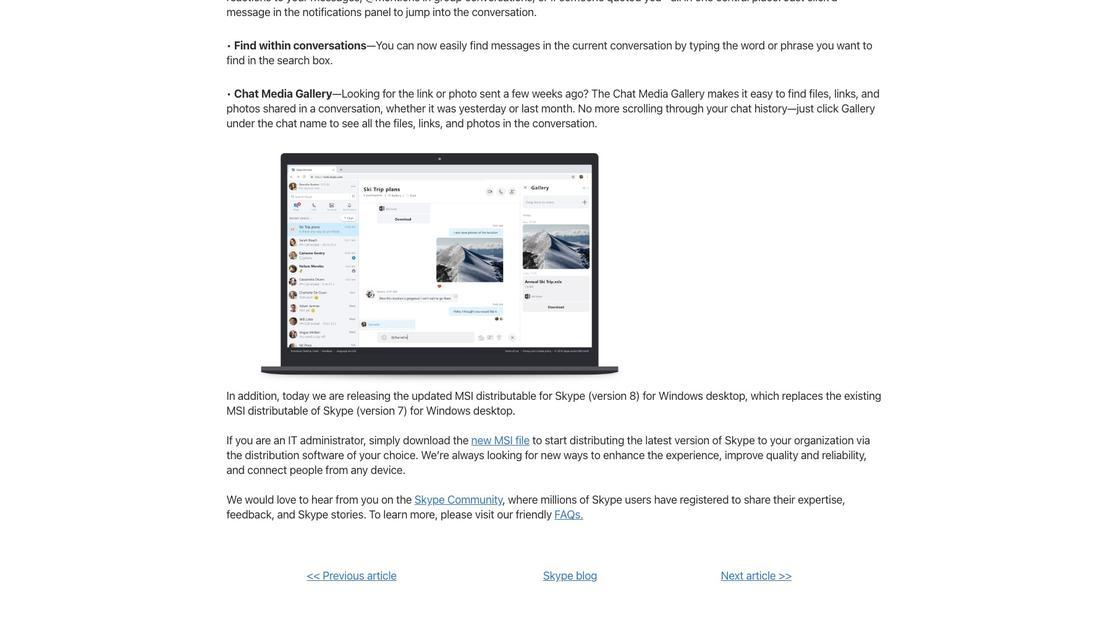 Task type: describe. For each thing, give the bounding box(es) containing it.
faqs. link
[[555, 508, 583, 521]]

today
[[282, 390, 310, 403]]

skype up more,
[[415, 493, 445, 506]]

click
[[817, 102, 839, 115]]

for right 8)
[[643, 390, 656, 403]]

easily
[[440, 39, 467, 52]]

box.
[[312, 54, 333, 67]]

for inside —looking for the link or photo sent a few weeks ago? the chat media gallery makes it easy to find files, links, and photos shared in a conversation, whether it was yesterday or last month. no more scrolling through your chat history—just click gallery under the chat name to see all the files, links, and photos in the conversation.
[[383, 87, 396, 100]]

next
[[721, 569, 744, 582]]

, where millions of skype users have registered to share their expertise, feedback, and skype stories. to learn more, please visit our friendly
[[227, 493, 845, 521]]

7)
[[398, 404, 407, 417]]

looking
[[487, 449, 522, 462]]

in up name
[[299, 102, 307, 115]]

expertise,
[[798, 493, 845, 506]]

0 horizontal spatial you
[[235, 434, 253, 447]]

on
[[381, 493, 394, 506]]

software
[[302, 449, 344, 462]]

shared
[[263, 102, 296, 115]]

new inside to start distributing the latest version of skype to your organization via the distribution software of your choice. we're always looking for new ways to enhance the experience, improve quality and reliability, and connect people from any device.
[[541, 449, 561, 462]]

experience,
[[666, 449, 722, 462]]

1 chat from the left
[[234, 87, 259, 100]]

improve
[[725, 449, 764, 462]]

visit
[[475, 508, 494, 521]]

of inside , where millions of skype users have registered to share their expertise, feedback, and skype stories. to learn more, please visit our friendly
[[580, 493, 589, 506]]

organization
[[794, 434, 854, 447]]

1 vertical spatial or
[[436, 87, 446, 100]]

share
[[744, 493, 771, 506]]

learn
[[383, 508, 407, 521]]

0 horizontal spatial msi
[[227, 404, 245, 417]]

to right file
[[532, 434, 542, 447]]

registered
[[680, 493, 729, 506]]

in
[[227, 390, 235, 403]]

month.
[[541, 102, 575, 115]]

the
[[592, 87, 610, 100]]

0 vertical spatial photos
[[227, 102, 260, 115]]

faqs.
[[555, 508, 583, 521]]

word
[[741, 39, 765, 52]]

reliability,
[[822, 449, 867, 462]]

to start distributing the latest version of skype to your organization via the distribution software of your choice. we're always looking for new ways to enhance the experience, improve quality and reliability, and connect people from any device.
[[227, 434, 870, 477]]

0 horizontal spatial gallery
[[295, 87, 332, 100]]

we
[[227, 493, 242, 506]]

media inside —looking for the link or photo sent a few weeks ago? the chat media gallery makes it easy to find files, links, and photos shared in a conversation, whether it was yesterday or last month. no more scrolling through your chat history—just click gallery under the chat name to see all the files, links, and photos in the conversation.
[[639, 87, 668, 100]]

to up improve
[[758, 434, 767, 447]]

see
[[342, 117, 359, 130]]

skype left blog
[[543, 569, 573, 582]]

would
[[245, 493, 274, 506]]

addition,
[[238, 390, 280, 403]]

conversation
[[610, 39, 672, 52]]

search
[[277, 54, 310, 67]]

makes
[[708, 87, 739, 100]]

replaces
[[782, 390, 823, 403]]

distribution
[[245, 449, 299, 462]]

in down 'yesterday'
[[503, 117, 511, 130]]

administrator,
[[300, 434, 366, 447]]

yesterday
[[459, 102, 506, 115]]

<< previous article
[[307, 569, 397, 582]]

2 horizontal spatial gallery
[[841, 102, 875, 115]]

we
[[312, 390, 326, 403]]

—you
[[366, 39, 394, 52]]

from inside to start distributing the latest version of skype to your organization via the distribution software of your choice. we're always looking for new ways to enhance the experience, improve quality and reliability, and connect people from any device.
[[325, 464, 348, 477]]

and inside , where millions of skype users have registered to share their expertise, feedback, and skype stories. to learn more, please visit our friendly
[[277, 508, 295, 521]]

choice.
[[383, 449, 418, 462]]

the down latest
[[648, 449, 663, 462]]

can
[[397, 39, 414, 52]]

>>
[[779, 569, 792, 582]]

photo
[[449, 87, 477, 100]]

conversation.
[[532, 117, 597, 130]]

2 article from the left
[[746, 569, 776, 582]]

weeks
[[532, 87, 563, 100]]

sent
[[480, 87, 501, 100]]

to up history—just
[[776, 87, 785, 100]]

next article >>
[[721, 569, 792, 582]]

we would love to hear from you on the skype community
[[227, 493, 503, 506]]

1 vertical spatial it
[[428, 102, 434, 115]]

you inside —you can now easily find messages in the current conversation by typing the word or phrase you want to find in the search box.
[[816, 39, 834, 52]]

we're
[[421, 449, 449, 462]]

the right all
[[375, 117, 391, 130]]

no
[[578, 102, 592, 115]]

1 vertical spatial a
[[310, 102, 316, 115]]

new msi file link
[[471, 434, 530, 447]]

for inside to start distributing the latest version of skype to your organization via the distribution software of your choice. we're always looking for new ways to enhance the experience, improve quality and reliability, and connect people from any device.
[[525, 449, 538, 462]]

1 vertical spatial are
[[256, 434, 271, 447]]

—looking
[[332, 87, 380, 100]]

typing
[[690, 39, 720, 52]]

whether
[[386, 102, 426, 115]]

• for • chat media gallery
[[227, 87, 231, 100]]

0 vertical spatial windows
[[659, 390, 703, 403]]

skype community link
[[415, 493, 503, 506]]

where
[[508, 493, 538, 506]]

an
[[274, 434, 285, 447]]

1 article from the left
[[367, 569, 397, 582]]

via
[[857, 434, 870, 447]]

8)
[[630, 390, 640, 403]]

0 horizontal spatial distributable
[[248, 404, 308, 417]]

messages
[[491, 39, 540, 52]]

the up always
[[453, 434, 469, 447]]

their
[[773, 493, 795, 506]]

our
[[497, 508, 513, 521]]

desktop.
[[473, 404, 516, 417]]

love
[[277, 493, 296, 506]]

conversation,
[[318, 102, 383, 115]]

name
[[300, 117, 327, 130]]

which
[[751, 390, 779, 403]]

latest
[[645, 434, 672, 447]]

scrolling
[[622, 102, 663, 115]]

to
[[369, 508, 381, 521]]

feedback,
[[227, 508, 275, 521]]

in down the find
[[248, 54, 256, 67]]

• find within conversations
[[227, 39, 366, 52]]

1 horizontal spatial or
[[509, 102, 519, 115]]

releasing
[[347, 390, 391, 403]]

stories.
[[331, 508, 366, 521]]

updated
[[412, 390, 452, 403]]

version
[[675, 434, 710, 447]]

the down "last"
[[514, 117, 530, 130]]

more,
[[410, 508, 438, 521]]

next article >> link
[[721, 569, 792, 582]]

the down shared
[[258, 117, 273, 130]]



Task type: vqa. For each thing, say whether or not it's contained in the screenshot.
What Are The Broadcast Terms Of Service For Skype? element
no



Task type: locate. For each thing, give the bounding box(es) containing it.
the left word
[[723, 39, 738, 52]]

to left share
[[732, 493, 741, 506]]

1 horizontal spatial distributable
[[476, 390, 536, 403]]

2 horizontal spatial find
[[788, 87, 807, 100]]

0 vertical spatial or
[[768, 39, 778, 52]]

1 horizontal spatial files,
[[809, 87, 832, 100]]

1 vertical spatial find
[[227, 54, 245, 67]]

2 vertical spatial you
[[361, 493, 379, 506]]

0 horizontal spatial windows
[[426, 404, 471, 417]]

0 vertical spatial msi
[[455, 390, 473, 403]]

or
[[768, 39, 778, 52], [436, 87, 446, 100], [509, 102, 519, 115]]

the down if
[[227, 449, 242, 462]]

0 horizontal spatial are
[[256, 434, 271, 447]]

1 horizontal spatial windows
[[659, 390, 703, 403]]

0 vertical spatial you
[[816, 39, 834, 52]]

the up 7)
[[393, 390, 409, 403]]

a
[[503, 87, 509, 100], [310, 102, 316, 115]]

0 horizontal spatial files,
[[393, 117, 416, 130]]

phrase
[[780, 39, 814, 52]]

a left few at the left of page
[[503, 87, 509, 100]]

1 horizontal spatial find
[[470, 39, 488, 52]]

photos down 'yesterday'
[[467, 117, 500, 130]]

last
[[522, 102, 539, 115]]

windows up version
[[659, 390, 703, 403]]

0 vertical spatial (version
[[588, 390, 627, 403]]

through
[[666, 102, 704, 115]]

• for • find within conversations
[[227, 39, 231, 52]]

• up under
[[227, 87, 231, 100]]

link
[[417, 87, 433, 100]]

are left an
[[256, 434, 271, 447]]

1 vertical spatial new
[[541, 449, 561, 462]]

the down within
[[259, 54, 274, 67]]

1 vertical spatial links,
[[419, 117, 443, 130]]

millions
[[541, 493, 577, 506]]

0 vertical spatial distributable
[[476, 390, 536, 403]]

are right the we
[[329, 390, 344, 403]]

1 horizontal spatial article
[[746, 569, 776, 582]]

ago?
[[565, 87, 589, 100]]

• chat media gallery
[[227, 87, 332, 100]]

1 vertical spatial files,
[[393, 117, 416, 130]]

1 media from the left
[[261, 87, 293, 100]]

skype up improve
[[725, 434, 755, 447]]

you up to
[[361, 493, 379, 506]]

article left >>
[[746, 569, 776, 582]]

photos
[[227, 102, 260, 115], [467, 117, 500, 130]]

find up history—just
[[788, 87, 807, 100]]

it left was
[[428, 102, 434, 115]]

chat down shared
[[276, 117, 297, 130]]

find down the find
[[227, 54, 245, 67]]

skype down the we
[[323, 404, 354, 417]]

the left the existing
[[826, 390, 842, 403]]

files, up click
[[809, 87, 832, 100]]

0 horizontal spatial it
[[428, 102, 434, 115]]

1 horizontal spatial gallery
[[671, 87, 705, 100]]

2 media from the left
[[639, 87, 668, 100]]

0 vertical spatial from
[[325, 464, 348, 477]]

2 • from the top
[[227, 87, 231, 100]]

0 horizontal spatial photos
[[227, 102, 260, 115]]

you left the want
[[816, 39, 834, 52]]

skype blog link
[[543, 569, 597, 582]]

files,
[[809, 87, 832, 100], [393, 117, 416, 130]]

the up enhance
[[627, 434, 643, 447]]

find for find within conversations
[[227, 54, 245, 67]]

want
[[837, 39, 860, 52]]

in right messages
[[543, 39, 551, 52]]

skype up start on the bottom of the page
[[555, 390, 585, 403]]

distributing
[[570, 434, 624, 447]]

from down 'software'
[[325, 464, 348, 477]]

to right the want
[[863, 39, 873, 52]]

the right the "on"
[[396, 493, 412, 506]]

1 horizontal spatial links,
[[834, 87, 859, 100]]

for down file
[[525, 449, 538, 462]]

1 • from the top
[[227, 39, 231, 52]]

0 horizontal spatial your
[[359, 449, 381, 462]]

to
[[863, 39, 873, 52], [776, 87, 785, 100], [330, 117, 339, 130], [532, 434, 542, 447], [758, 434, 767, 447], [591, 449, 601, 462], [299, 493, 309, 506], [732, 493, 741, 506]]

from up stories.
[[336, 493, 358, 506]]

photos up under
[[227, 102, 260, 115]]

for up the whether
[[383, 87, 396, 100]]

(version left 8)
[[588, 390, 627, 403]]

in
[[543, 39, 551, 52], [248, 54, 256, 67], [299, 102, 307, 115], [503, 117, 511, 130]]

for up start on the bottom of the page
[[539, 390, 552, 403]]

1 horizontal spatial (version
[[588, 390, 627, 403]]

all
[[362, 117, 372, 130]]

1 horizontal spatial you
[[361, 493, 379, 506]]

1 vertical spatial •
[[227, 87, 231, 100]]

1 horizontal spatial msi
[[455, 390, 473, 403]]

1 horizontal spatial new
[[541, 449, 561, 462]]

1 vertical spatial windows
[[426, 404, 471, 417]]

1 vertical spatial msi
[[227, 404, 245, 417]]

to inside —you can now easily find messages in the current conversation by typing the word or phrase you want to find in the search box.
[[863, 39, 873, 52]]

1 horizontal spatial your
[[706, 102, 728, 115]]

msi down in
[[227, 404, 245, 417]]

,
[[503, 493, 505, 506]]

0 horizontal spatial or
[[436, 87, 446, 100]]

gallery up name
[[295, 87, 332, 100]]

chat up more
[[613, 87, 636, 100]]

more
[[595, 102, 620, 115]]

gallery up through
[[671, 87, 705, 100]]

of right version
[[712, 434, 722, 447]]

to inside , where millions of skype users have registered to share their expertise, feedback, and skype stories. to learn more, please visit our friendly
[[732, 493, 741, 506]]

people
[[290, 464, 323, 477]]

or up was
[[436, 87, 446, 100]]

chat down makes
[[731, 102, 752, 115]]

enhance
[[603, 449, 645, 462]]

and
[[862, 87, 880, 100], [446, 117, 464, 130], [801, 449, 819, 462], [227, 464, 245, 477], [277, 508, 295, 521]]

1 vertical spatial from
[[336, 493, 358, 506]]

2 chat from the left
[[613, 87, 636, 100]]

2 horizontal spatial your
[[770, 434, 792, 447]]

skype inside to start distributing the latest version of skype to your organization via the distribution software of your choice. we're always looking for new ways to enhance the experience, improve quality and reliability, and connect people from any device.
[[725, 434, 755, 447]]

gallery
[[295, 87, 332, 100], [671, 87, 705, 100], [841, 102, 875, 115]]

you
[[816, 39, 834, 52], [235, 434, 253, 447], [361, 493, 379, 506]]

the left current
[[554, 39, 570, 52]]

download
[[403, 434, 450, 447]]

0 vertical spatial your
[[706, 102, 728, 115]]

file
[[515, 434, 530, 447]]

device.
[[371, 464, 406, 477]]

your up quality
[[770, 434, 792, 447]]

0 horizontal spatial links,
[[419, 117, 443, 130]]

1 vertical spatial you
[[235, 434, 253, 447]]

existing
[[844, 390, 882, 403]]

it left easy
[[742, 87, 748, 100]]

•
[[227, 39, 231, 52], [227, 87, 231, 100]]

within
[[259, 39, 291, 52]]

links, up click
[[834, 87, 859, 100]]

ways
[[564, 449, 588, 462]]

for
[[383, 87, 396, 100], [539, 390, 552, 403], [643, 390, 656, 403], [410, 404, 423, 417], [525, 449, 538, 462]]

have
[[654, 493, 677, 506]]

skype left "users"
[[592, 493, 622, 506]]

of inside in addition, today we are releasing the updated msi distributable for skype (version 8) for windows desktop, which replaces the existing msi distributable of skype (version 7) for windows desktop.
[[311, 404, 321, 417]]

new up always
[[471, 434, 492, 447]]

2 horizontal spatial or
[[768, 39, 778, 52]]

easy
[[751, 87, 773, 100]]

1 horizontal spatial it
[[742, 87, 748, 100]]

previous
[[323, 569, 364, 582]]

1 vertical spatial photos
[[467, 117, 500, 130]]

0 vertical spatial are
[[329, 390, 344, 403]]

media up scrolling
[[639, 87, 668, 100]]

your inside —looking for the link or photo sent a few weeks ago? the chat media gallery makes it easy to find files, links, and photos shared in a conversation, whether it was yesterday or last month. no more scrolling through your chat history—just click gallery under the chat name to see all the files, links, and photos in the conversation.
[[706, 102, 728, 115]]

a up name
[[310, 102, 316, 115]]

media up shared
[[261, 87, 293, 100]]

of down the we
[[311, 404, 321, 417]]

links,
[[834, 87, 859, 100], [419, 117, 443, 130]]

—looking for the link or photo sent a few weeks ago? the chat media gallery makes it easy to find files, links, and photos shared in a conversation, whether it was yesterday or last month. no more scrolling through your chat history—just click gallery under the chat name to see all the files, links, and photos in the conversation.
[[227, 87, 880, 130]]

find right easily
[[470, 39, 488, 52]]

0 vertical spatial a
[[503, 87, 509, 100]]

0 horizontal spatial chat
[[276, 117, 297, 130]]

1 horizontal spatial are
[[329, 390, 344, 403]]

0 horizontal spatial chat
[[234, 87, 259, 100]]

article
[[367, 569, 397, 582], [746, 569, 776, 582]]

msi right updated
[[455, 390, 473, 403]]

0 vertical spatial new
[[471, 434, 492, 447]]

distributable down 'today'
[[248, 404, 308, 417]]

for right 7)
[[410, 404, 423, 417]]

2 vertical spatial your
[[359, 449, 381, 462]]

0 horizontal spatial find
[[227, 54, 245, 67]]

your down if you are an it administrator, simply download the new msi file
[[359, 449, 381, 462]]

are inside in addition, today we are releasing the updated msi distributable for skype (version 8) for windows desktop, which replaces the existing msi distributable of skype (version 7) for windows desktop.
[[329, 390, 344, 403]]

find for chat media gallery
[[788, 87, 807, 100]]

0 vertical spatial chat
[[731, 102, 752, 115]]

1 horizontal spatial media
[[639, 87, 668, 100]]

chat up under
[[234, 87, 259, 100]]

the
[[554, 39, 570, 52], [723, 39, 738, 52], [259, 54, 274, 67], [399, 87, 414, 100], [258, 117, 273, 130], [375, 117, 391, 130], [514, 117, 530, 130], [393, 390, 409, 403], [826, 390, 842, 403], [453, 434, 469, 447], [627, 434, 643, 447], [227, 449, 242, 462], [648, 449, 663, 462], [396, 493, 412, 506]]

always
[[452, 449, 484, 462]]

your down makes
[[706, 102, 728, 115]]

new
[[471, 434, 492, 447], [541, 449, 561, 462]]

2 horizontal spatial you
[[816, 39, 834, 52]]

windows down updated
[[426, 404, 471, 417]]

1 vertical spatial your
[[770, 434, 792, 447]]

1 horizontal spatial chat
[[731, 102, 752, 115]]

1 horizontal spatial chat
[[613, 87, 636, 100]]

you right if
[[235, 434, 253, 447]]

of
[[311, 404, 321, 417], [712, 434, 722, 447], [347, 449, 357, 462], [580, 493, 589, 506]]

article right previous
[[367, 569, 397, 582]]

or inside —you can now easily find messages in the current conversation by typing the word or phrase you want to find in the search box.
[[768, 39, 778, 52]]

1 vertical spatial (version
[[356, 404, 395, 417]]

(version down releasing
[[356, 404, 395, 417]]

msi up looking
[[494, 434, 513, 447]]

hear
[[311, 493, 333, 506]]

of up "faqs." link
[[580, 493, 589, 506]]

0 horizontal spatial (version
[[356, 404, 395, 417]]

friendly
[[516, 508, 552, 521]]

skype down hear
[[298, 508, 328, 521]]

0 horizontal spatial article
[[367, 569, 397, 582]]

2 vertical spatial or
[[509, 102, 519, 115]]

it
[[742, 87, 748, 100], [428, 102, 434, 115]]

users
[[625, 493, 652, 506]]

media
[[261, 87, 293, 100], [639, 87, 668, 100]]

1 horizontal spatial a
[[503, 87, 509, 100]]

new down start on the bottom of the page
[[541, 449, 561, 462]]

or left "last"
[[509, 102, 519, 115]]

1 vertical spatial chat
[[276, 117, 297, 130]]

files, down the whether
[[393, 117, 416, 130]]

find
[[234, 39, 256, 52]]

links, down was
[[419, 117, 443, 130]]

1 vertical spatial distributable
[[248, 404, 308, 417]]

0 horizontal spatial a
[[310, 102, 316, 115]]

was
[[437, 102, 456, 115]]

<<
[[307, 569, 320, 582]]

0 vertical spatial links,
[[834, 87, 859, 100]]

0 horizontal spatial new
[[471, 434, 492, 447]]

0 horizontal spatial media
[[261, 87, 293, 100]]

to right love
[[299, 493, 309, 506]]

to left the see at left top
[[330, 117, 339, 130]]

the up the whether
[[399, 87, 414, 100]]

gallery right click
[[841, 102, 875, 115]]

0 vertical spatial files,
[[809, 87, 832, 100]]

history—just
[[755, 102, 814, 115]]

simply
[[369, 434, 400, 447]]

by
[[675, 39, 687, 52]]

—you can now easily find messages in the current conversation by typing the word or phrase you want to find in the search box.
[[227, 39, 873, 67]]

0 vertical spatial find
[[470, 39, 488, 52]]

or right word
[[768, 39, 778, 52]]

0 vertical spatial •
[[227, 39, 231, 52]]

skype on desktop with open chat image
[[227, 149, 652, 389]]

find inside —looking for the link or photo sent a few weeks ago? the chat media gallery makes it easy to find files, links, and photos shared in a conversation, whether it was yesterday or last month. no more scrolling through your chat history—just click gallery under the chat name to see all the files, links, and photos in the conversation.
[[788, 87, 807, 100]]

2 horizontal spatial msi
[[494, 434, 513, 447]]

<< previous article link
[[307, 569, 397, 582]]

msi
[[455, 390, 473, 403], [227, 404, 245, 417], [494, 434, 513, 447]]

of up any on the bottom left
[[347, 449, 357, 462]]

• left the find
[[227, 39, 231, 52]]

distributable up desktop.
[[476, 390, 536, 403]]

1 horizontal spatial photos
[[467, 117, 500, 130]]

2 vertical spatial find
[[788, 87, 807, 100]]

to down distributing
[[591, 449, 601, 462]]

conversations
[[293, 39, 366, 52]]

now
[[417, 39, 437, 52]]

0 vertical spatial it
[[742, 87, 748, 100]]

2 vertical spatial msi
[[494, 434, 513, 447]]

chat inside —looking for the link or photo sent a few weeks ago? the chat media gallery makes it easy to find files, links, and photos shared in a conversation, whether it was yesterday or last month. no more scrolling through your chat history—just click gallery under the chat name to see all the files, links, and photos in the conversation.
[[613, 87, 636, 100]]



